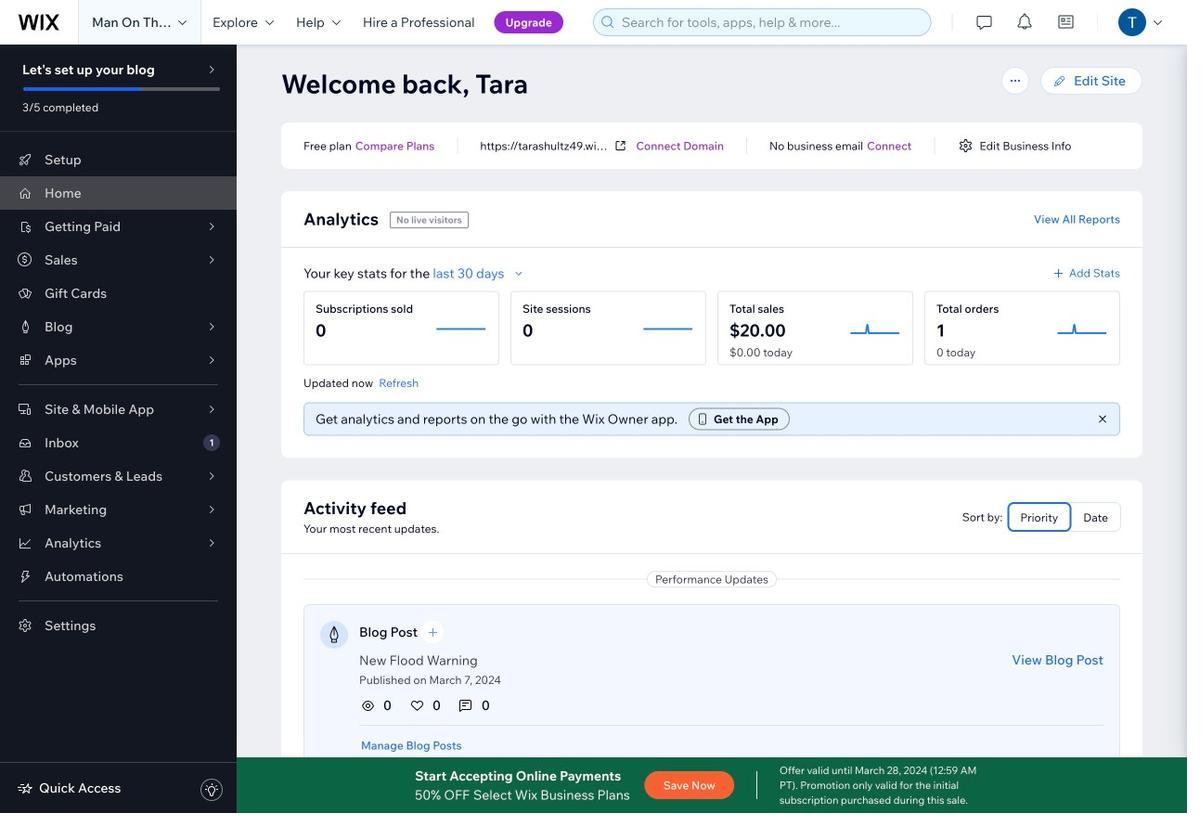 Task type: describe. For each thing, give the bounding box(es) containing it.
Search for tools, apps, help & more... field
[[616, 9, 925, 35]]

sidebar element
[[0, 45, 237, 813]]



Task type: vqa. For each thing, say whether or not it's contained in the screenshot.
Sidebar element
yes



